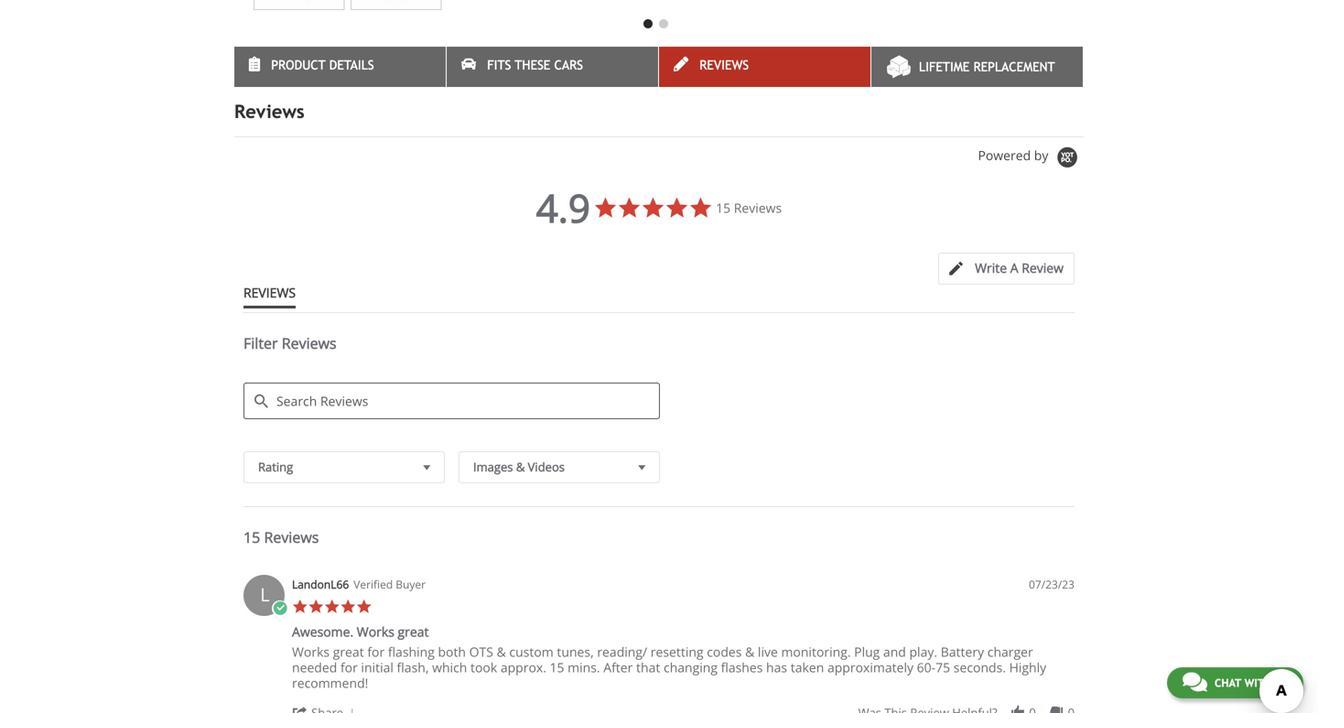 Task type: describe. For each thing, give the bounding box(es) containing it.
2 horizontal spatial &
[[745, 643, 755, 661]]

seperator image
[[347, 709, 358, 713]]

reviews inside the filter reviews heading
[[282, 333, 337, 353]]

vote down review by landonl66 on 23 jul 2023 image
[[1048, 705, 1065, 713]]

chat with us link
[[1167, 667, 1303, 698]]

awesome.
[[292, 623, 353, 640]]

monitoring.
[[781, 643, 851, 661]]

with
[[1245, 676, 1272, 689]]

product details
[[271, 58, 374, 73]]

0 horizontal spatial 15
[[243, 527, 260, 547]]

down triangle image
[[419, 458, 435, 477]]

0 horizontal spatial 15 reviews
[[243, 527, 319, 547]]

product
[[271, 58, 326, 73]]

reviews
[[243, 284, 296, 301]]

15 inside awesome. works great works great for flashing both ots & custom tunes, reading/ resetting codes & live monitoring. plug and play. battery charger needed for initial flash, which took approx. 15 mins. after that changing flashes has taken approximately 60-75 seconds. highly recommend!
[[550, 659, 564, 676]]

chat
[[1215, 676, 1241, 689]]

both
[[438, 643, 466, 661]]

a
[[1010, 259, 1018, 277]]

after
[[603, 659, 633, 676]]

circle checkmark image
[[272, 601, 288, 617]]

approximately
[[827, 659, 914, 676]]

details
[[329, 58, 374, 73]]

Images & Videos Filter field
[[459, 451, 660, 484]]

codes
[[707, 643, 742, 661]]

filter
[[243, 333, 278, 353]]

needed
[[292, 659, 337, 676]]

review date 07/23/23 element
[[1029, 577, 1075, 592]]

comments image
[[1183, 671, 1207, 693]]

75
[[936, 659, 950, 676]]

reviews link
[[659, 47, 871, 87]]

powered by
[[978, 147, 1052, 164]]

0 horizontal spatial great
[[333, 643, 364, 661]]

filter reviews
[[243, 333, 337, 353]]

reading/
[[597, 643, 647, 661]]

flashing
[[388, 643, 435, 661]]

initial
[[361, 659, 394, 676]]

3 star image from the left
[[340, 599, 356, 615]]

write a review
[[975, 259, 1064, 277]]

images
[[473, 459, 513, 475]]

highly
[[1009, 659, 1046, 676]]

that
[[636, 659, 660, 676]]

ots
[[469, 643, 493, 661]]

0 horizontal spatial works
[[292, 643, 330, 661]]

verified
[[354, 577, 393, 592]]

flash,
[[397, 659, 429, 676]]

live
[[758, 643, 778, 661]]

1 star image from the left
[[308, 599, 324, 615]]

has
[[766, 659, 787, 676]]

cars
[[554, 58, 583, 73]]

0 vertical spatial works
[[357, 623, 394, 640]]

awesome. works great works great for flashing both ots & custom tunes, reading/ resetting codes & live monitoring. plug and play. battery charger needed for initial flash, which took approx. 15 mins. after that changing flashes has taken approximately 60-75 seconds. highly recommend!
[[292, 623, 1046, 692]]

4 star image from the left
[[356, 599, 372, 615]]

0 horizontal spatial &
[[497, 643, 506, 661]]

write no frame image
[[949, 262, 972, 276]]

landonl66
[[292, 577, 349, 592]]

custom
[[509, 643, 554, 661]]

down triangle image
[[634, 458, 650, 477]]



Task type: vqa. For each thing, say whether or not it's contained in the screenshot.
"charger"
yes



Task type: locate. For each thing, give the bounding box(es) containing it.
1 horizontal spatial great
[[398, 623, 429, 640]]

and
[[883, 643, 906, 661]]

approx.
[[501, 659, 546, 676]]

es#4615596 - mhdwirelessv2 - mhd wireless obdii "universal" wifi flash adapter v2 - can leave plugged in without draining battery. enables you to wirelessly load mhd flashes and several other functions to your bmw when paired with an android or ios device! compatible with e, f, & g chassis bmws! - mhd tuning - bmw image
[[254, 0, 344, 10], [351, 0, 442, 10]]

1 horizontal spatial 15
[[550, 659, 564, 676]]

flashes
[[721, 659, 763, 676]]

these
[[515, 58, 550, 73]]

awesome. works great heading
[[292, 623, 429, 644]]

4.9 star rating element
[[536, 181, 590, 234]]

works
[[357, 623, 394, 640], [292, 643, 330, 661]]

rating
[[258, 459, 293, 475]]

1 horizontal spatial 15 reviews
[[716, 199, 782, 217]]

reviews
[[700, 58, 749, 73], [234, 101, 304, 122], [734, 199, 782, 217], [282, 333, 337, 353], [264, 527, 319, 547]]

recommend!
[[292, 674, 368, 692]]

1 vertical spatial works
[[292, 643, 330, 661]]

great
[[398, 623, 429, 640], [333, 643, 364, 661]]

0 horizontal spatial es#4615596 - mhdwirelessv2 - mhd wireless obdii "universal" wifi flash adapter v2 - can leave plugged in without draining battery. enables you to wirelessly load mhd flashes and several other functions to your bmw when paired with an android or ios device! compatible with e, f, & g chassis bmws! - mhd tuning - bmw image
[[254, 0, 344, 10]]

works down 'awesome.'
[[292, 643, 330, 661]]

review
[[1022, 259, 1064, 277]]

star image
[[308, 599, 324, 615], [324, 599, 340, 615], [340, 599, 356, 615], [356, 599, 372, 615]]

1 vertical spatial great
[[333, 643, 364, 661]]

group
[[858, 705, 1075, 713]]

filter reviews heading
[[243, 333, 1075, 369]]

share image
[[292, 705, 308, 713]]

60-
[[917, 659, 936, 676]]

Search Reviews search field
[[243, 383, 660, 419]]

& left the videos
[[516, 459, 525, 475]]

play.
[[909, 643, 937, 661]]

powered by link
[[978, 147, 1084, 170]]

landonl66 verified buyer
[[292, 577, 426, 592]]

write a review button
[[938, 253, 1075, 285]]

plug
[[854, 643, 880, 661]]

great down 'awesome.'
[[333, 643, 364, 661]]

1 horizontal spatial &
[[516, 459, 525, 475]]

& right ots
[[497, 643, 506, 661]]

1 es#4615596 - mhdwirelessv2 - mhd wireless obdii "universal" wifi flash adapter v2 - can leave plugged in without draining battery. enables you to wirelessly load mhd flashes and several other functions to your bmw when paired with an android or ios device! compatible with e, f, & g chassis bmws! - mhd tuning - bmw image from the left
[[254, 0, 344, 10]]

07/23/23
[[1029, 577, 1075, 592]]

fits these cars
[[487, 58, 583, 73]]

2 vertical spatial 15
[[550, 659, 564, 676]]

lifetime replacement
[[919, 60, 1055, 74]]

15 reviews
[[716, 199, 782, 217], [243, 527, 319, 547]]

2 star image from the left
[[324, 599, 340, 615]]

buyer
[[396, 577, 426, 592]]

product details link
[[234, 47, 446, 87]]

Rating Filter field
[[243, 451, 445, 484]]

powered
[[978, 147, 1031, 164]]

0 vertical spatial 15 reviews
[[716, 199, 782, 217]]

es#4615596 - mhdwirelessv2 - mhd wireless obdii "universal" wifi flash adapter v2 - can leave plugged in without draining battery. enables you to wirelessly load mhd flashes and several other functions to your bmw when paired with an android or ios device! compatible with e, f, & g chassis bmws! - mhd tuning - bmw image up product
[[254, 0, 344, 10]]

2 es#4615596 - mhdwirelessv2 - mhd wireless obdii "universal" wifi flash adapter v2 - can leave plugged in without draining battery. enables you to wirelessly load mhd flashes and several other functions to your bmw when paired with an android or ios device! compatible with e, f, & g chassis bmws! - mhd tuning - bmw image from the left
[[351, 0, 442, 10]]

star image
[[292, 599, 308, 615]]

4.9
[[536, 181, 590, 234]]

fits
[[487, 58, 511, 73]]

took
[[470, 659, 497, 676]]

seconds.
[[954, 659, 1006, 676]]

great up flashing
[[398, 623, 429, 640]]

&
[[516, 459, 525, 475], [497, 643, 506, 661], [745, 643, 755, 661]]

lifetime replacement link
[[871, 47, 1083, 87]]

& left live
[[745, 643, 755, 661]]

tunes,
[[557, 643, 594, 661]]

magnifying glass image
[[254, 395, 268, 408]]

charger
[[987, 643, 1033, 661]]

15
[[716, 199, 731, 217], [243, 527, 260, 547], [550, 659, 564, 676]]

replacement
[[974, 60, 1055, 74]]

mins.
[[568, 659, 600, 676]]

taken
[[791, 659, 824, 676]]

verified buyer heading
[[354, 577, 426, 592]]

for left flashing
[[367, 643, 385, 661]]

l
[[260, 582, 270, 607]]

resetting
[[651, 643, 704, 661]]

vote up review by landonl66 on 23 jul 2023 image
[[1010, 705, 1026, 713]]

& inside images & videos filter field
[[516, 459, 525, 475]]

chat with us
[[1215, 676, 1288, 689]]

reviews inside reviews link
[[700, 58, 749, 73]]

fits these cars link
[[447, 47, 658, 87]]

us
[[1275, 676, 1288, 689]]

for
[[367, 643, 385, 661], [340, 659, 358, 676]]

1 horizontal spatial es#4615596 - mhdwirelessv2 - mhd wireless obdii "universal" wifi flash adapter v2 - can leave plugged in without draining battery. enables you to wirelessly load mhd flashes and several other functions to your bmw when paired with an android or ios device! compatible with e, f, & g chassis bmws! - mhd tuning - bmw image
[[351, 0, 442, 10]]

for left initial
[[340, 659, 358, 676]]

0 vertical spatial 15
[[716, 199, 731, 217]]

by
[[1034, 147, 1048, 164]]

lifetime
[[919, 60, 970, 74]]

1 vertical spatial 15 reviews
[[243, 527, 319, 547]]

write
[[975, 259, 1007, 277]]

battery
[[941, 643, 984, 661]]

images & videos
[[473, 459, 565, 475]]

1 vertical spatial 15
[[243, 527, 260, 547]]

es#4615596 - mhdwirelessv2 - mhd wireless obdii "universal" wifi flash adapter v2 - can leave plugged in without draining battery. enables you to wirelessly load mhd flashes and several other functions to your bmw when paired with an android or ios device! compatible with e, f, & g chassis bmws! - mhd tuning - bmw image up details
[[351, 0, 442, 10]]

1 horizontal spatial works
[[357, 623, 394, 640]]

changing
[[664, 659, 718, 676]]

2 horizontal spatial 15
[[716, 199, 731, 217]]

videos
[[528, 459, 565, 475]]

works up initial
[[357, 623, 394, 640]]

1 horizontal spatial for
[[367, 643, 385, 661]]

0 horizontal spatial for
[[340, 659, 358, 676]]

which
[[432, 659, 467, 676]]

0 vertical spatial great
[[398, 623, 429, 640]]



